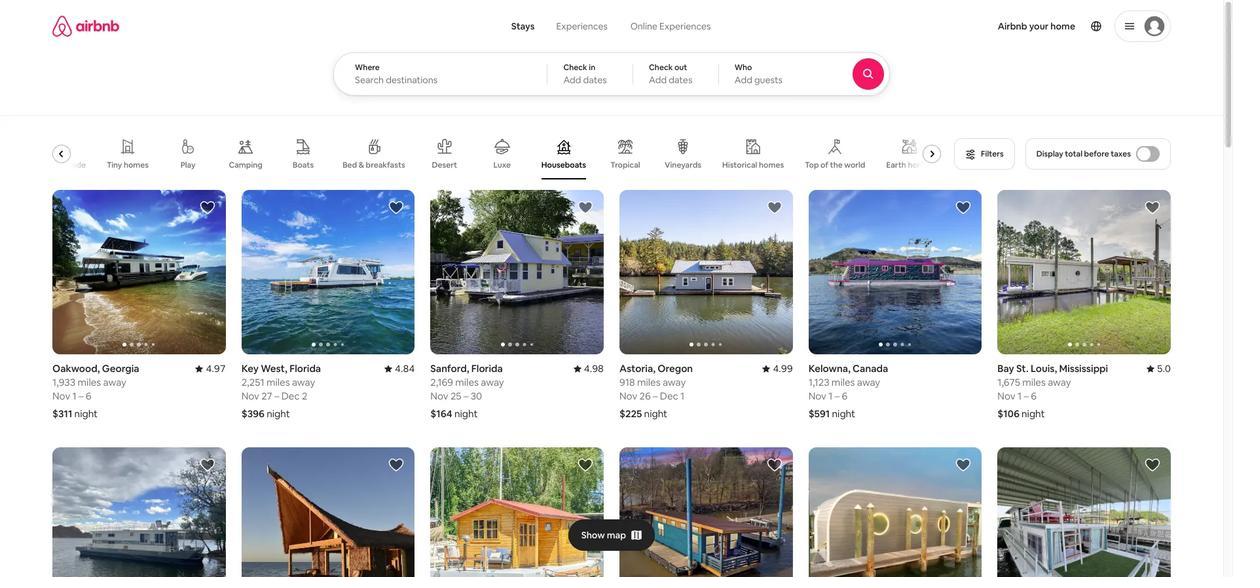 Task type: vqa. For each thing, say whether or not it's contained in the screenshot.
10
no



Task type: describe. For each thing, give the bounding box(es) containing it.
online experiences link
[[619, 13, 723, 39]]

4.99
[[773, 363, 793, 375]]

nov for 1,123
[[809, 390, 827, 403]]

key
[[242, 363, 259, 375]]

1 inside oakwood, georgia 1,933 miles away nov 1 – 6 $311 night
[[72, 390, 77, 403]]

dates for check in add dates
[[583, 74, 607, 86]]

2,251
[[242, 376, 264, 389]]

top of the world
[[805, 160, 866, 170]]

away for kelowna,
[[857, 376, 881, 389]]

2
[[302, 390, 308, 403]]

bed & breakfasts
[[343, 160, 405, 170]]

home
[[1051, 20, 1076, 32]]

night inside bay st. louis, mississippi 1,675 miles away nov 1 – 6 $106 night
[[1022, 408, 1045, 420]]

tiny homes
[[107, 160, 149, 170]]

$591
[[809, 408, 830, 420]]

the
[[830, 160, 843, 170]]

miles for sanford,
[[455, 376, 479, 389]]

add for check in add dates
[[564, 74, 581, 86]]

night inside oakwood, georgia 1,933 miles away nov 1 – 6 $311 night
[[74, 408, 98, 420]]

&
[[359, 160, 364, 170]]

florida inside key west, florida 2,251 miles away nov 27 – dec 2 $396 night
[[290, 363, 321, 375]]

oregon
[[658, 363, 693, 375]]

4.99 out of 5 average rating image
[[763, 363, 793, 375]]

nov inside bay st. louis, mississippi 1,675 miles away nov 1 – 6 $106 night
[[998, 390, 1016, 403]]

4.84 out of 5 average rating image
[[385, 363, 415, 375]]

add to wishlist: alcova, wyoming image
[[200, 458, 215, 473]]

desert
[[432, 160, 457, 170]]

miles for oakwood,
[[78, 376, 101, 389]]

check for check in add dates
[[564, 62, 587, 73]]

bay st. louis, mississippi 1,675 miles away nov 1 – 6 $106 night
[[998, 363, 1109, 420]]

dec inside key west, florida 2,251 miles away nov 27 – dec 2 $396 night
[[282, 390, 300, 403]]

out
[[675, 62, 688, 73]]

your
[[1030, 20, 1049, 32]]

$225
[[620, 408, 642, 420]]

who
[[735, 62, 752, 73]]

tiny
[[107, 160, 122, 170]]

show
[[582, 529, 605, 541]]

oakwood, georgia 1,933 miles away nov 1 – 6 $311 night
[[52, 363, 139, 420]]

vineyards
[[665, 160, 702, 170]]

check out add dates
[[649, 62, 693, 86]]

– for 2,169
[[464, 390, 469, 403]]

map
[[607, 529, 626, 541]]

world
[[845, 160, 866, 170]]

away for oakwood,
[[103, 376, 126, 389]]

1,675
[[998, 376, 1021, 389]]

check in add dates
[[564, 62, 607, 86]]

1,933
[[52, 376, 76, 389]]

tropical
[[611, 160, 641, 170]]

2,169
[[431, 376, 453, 389]]

dates for check out add dates
[[669, 74, 693, 86]]

stays
[[512, 20, 535, 32]]

1 add to wishlist: key west, florida image from the top
[[389, 200, 404, 216]]

nov for 1,933
[[52, 390, 70, 403]]

4.98
[[584, 363, 604, 375]]

st.
[[1017, 363, 1029, 375]]

oakwood,
[[52, 363, 100, 375]]

of
[[821, 160, 829, 170]]

– for 918
[[653, 390, 658, 403]]

canada
[[853, 363, 889, 375]]

group containing houseboats
[[40, 128, 947, 180]]

none search field containing stays
[[333, 0, 926, 96]]

homes for earth homes
[[908, 160, 933, 170]]

6 inside bay st. louis, mississippi 1,675 miles away nov 1 – 6 $106 night
[[1031, 390, 1037, 403]]

west,
[[261, 363, 288, 375]]

$311
[[52, 408, 72, 420]]

camping
[[229, 160, 263, 170]]

918
[[620, 376, 635, 389]]

Where field
[[355, 74, 526, 86]]

display total before taxes
[[1037, 149, 1131, 159]]

night inside sanford, florida 2,169 miles away nov 25 – 30 $164 night
[[455, 408, 478, 420]]

1 inside bay st. louis, mississippi 1,675 miles away nov 1 – 6 $106 night
[[1018, 390, 1022, 403]]

$106
[[998, 408, 1020, 420]]

earth homes
[[887, 160, 933, 170]]

experiences button
[[545, 13, 619, 39]]

homes for historical homes
[[759, 160, 784, 170]]

6 for 1,123
[[842, 390, 848, 403]]

1 inside astoria, oregon 918 miles away nov 26 – dec 1 $225 night
[[681, 390, 685, 403]]

in
[[589, 62, 596, 73]]

homes for tiny homes
[[124, 160, 149, 170]]

show map
[[582, 529, 626, 541]]

add to wishlist: clearwater, florida image
[[956, 458, 972, 473]]

play
[[181, 160, 196, 170]]

online experiences
[[631, 20, 711, 32]]

5.0 out of 5 average rating image
[[1147, 363, 1171, 375]]

georgia
[[102, 363, 139, 375]]

miles for kelowna,
[[832, 376, 855, 389]]

nov for 2,169
[[431, 390, 449, 403]]

sanford,
[[431, 363, 469, 375]]



Task type: locate. For each thing, give the bounding box(es) containing it.
1 horizontal spatial homes
[[759, 160, 784, 170]]

add
[[564, 74, 581, 86], [649, 74, 667, 86], [735, 74, 753, 86]]

6 down louis, on the bottom of the page
[[1031, 390, 1037, 403]]

dates inside check out add dates
[[669, 74, 693, 86]]

– inside oakwood, georgia 1,933 miles away nov 1 – 6 $311 night
[[79, 390, 84, 403]]

earth
[[887, 160, 907, 170]]

away up "2"
[[292, 376, 315, 389]]

astoria, oregon 918 miles away nov 26 – dec 1 $225 night
[[620, 363, 693, 420]]

– right 26
[[653, 390, 658, 403]]

historical homes
[[723, 160, 784, 170]]

bay
[[998, 363, 1015, 375]]

6 inside oakwood, georgia 1,933 miles away nov 1 – 6 $311 night
[[86, 390, 91, 403]]

miles down oakwood,
[[78, 376, 101, 389]]

1 – from the left
[[79, 390, 84, 403]]

homes right earth
[[908, 160, 933, 170]]

nov down 2,251
[[242, 390, 259, 403]]

boats
[[293, 160, 314, 170]]

3 nov from the left
[[242, 390, 259, 403]]

– inside kelowna, canada 1,123 miles away nov 1 – 6 $591 night
[[835, 390, 840, 403]]

night down 25
[[455, 408, 478, 420]]

filters button
[[955, 138, 1015, 170]]

1 down 1,123
[[829, 390, 833, 403]]

nov down '918'
[[620, 390, 638, 403]]

add down who
[[735, 74, 753, 86]]

4 nov from the left
[[431, 390, 449, 403]]

3 away from the left
[[292, 376, 315, 389]]

top
[[805, 160, 819, 170]]

miles inside key west, florida 2,251 miles away nov 27 – dec 2 $396 night
[[267, 376, 290, 389]]

luxe
[[494, 160, 511, 170]]

1 inside kelowna, canada 1,123 miles away nov 1 – 6 $591 night
[[829, 390, 833, 403]]

2 1 from the left
[[681, 390, 685, 403]]

1 down 1,675
[[1018, 390, 1022, 403]]

5 – from the left
[[835, 390, 840, 403]]

5 miles from the left
[[832, 376, 855, 389]]

check
[[564, 62, 587, 73], [649, 62, 673, 73]]

online
[[631, 20, 658, 32]]

2 night from the left
[[644, 408, 668, 420]]

3 1 from the left
[[829, 390, 833, 403]]

1 6 from the left
[[86, 390, 91, 403]]

add down online experiences
[[649, 74, 667, 86]]

0 horizontal spatial experiences
[[557, 20, 608, 32]]

miles down west,
[[267, 376, 290, 389]]

dates inside check in add dates
[[583, 74, 607, 86]]

night down 26
[[644, 408, 668, 420]]

30
[[471, 390, 482, 403]]

2 dec from the left
[[282, 390, 300, 403]]

breakfasts
[[366, 160, 405, 170]]

4 night from the left
[[455, 408, 478, 420]]

key west, florida 2,251 miles away nov 27 – dec 2 $396 night
[[242, 363, 321, 420]]

add to wishlist: portland, oregon image
[[578, 458, 594, 473]]

nov down 2,169
[[431, 390, 449, 403]]

experiences
[[557, 20, 608, 32], [660, 20, 711, 32]]

nov inside sanford, florida 2,169 miles away nov 25 – 30 $164 night
[[431, 390, 449, 403]]

away down oregon
[[663, 376, 686, 389]]

who add guests
[[735, 62, 783, 86]]

1 vertical spatial add to wishlist: key west, florida image
[[389, 458, 404, 473]]

mississippi
[[1060, 363, 1109, 375]]

night down 27 in the left bottom of the page
[[267, 408, 290, 420]]

nov down 1,675
[[998, 390, 1016, 403]]

– right 25
[[464, 390, 469, 403]]

3 6 from the left
[[1031, 390, 1037, 403]]

1 add from the left
[[564, 74, 581, 86]]

add to wishlist: north little rock, arkansas image
[[767, 458, 783, 473]]

check left in
[[564, 62, 587, 73]]

0 horizontal spatial add
[[564, 74, 581, 86]]

check inside check out add dates
[[649, 62, 673, 73]]

6 – from the left
[[1024, 390, 1029, 403]]

nov inside kelowna, canada 1,123 miles away nov 1 – 6 $591 night
[[809, 390, 827, 403]]

florida up "2"
[[290, 363, 321, 375]]

airbnb your home link
[[990, 12, 1084, 40]]

0 horizontal spatial homes
[[124, 160, 149, 170]]

– down oakwood,
[[79, 390, 84, 403]]

night
[[74, 408, 98, 420], [644, 408, 668, 420], [267, 408, 290, 420], [455, 408, 478, 420], [832, 408, 856, 420], [1022, 408, 1045, 420]]

add to wishlist: oakwood, georgia image
[[200, 200, 215, 216]]

miles inside oakwood, georgia 1,933 miles away nov 1 – 6 $311 night
[[78, 376, 101, 389]]

kelowna, canada 1,123 miles away nov 1 – 6 $591 night
[[809, 363, 889, 420]]

away inside kelowna, canada 1,123 miles away nov 1 – 6 $591 night
[[857, 376, 881, 389]]

5.0
[[1157, 363, 1171, 375]]

houseboats
[[542, 160, 586, 170]]

stays button
[[501, 13, 545, 39]]

2 experiences from the left
[[660, 20, 711, 32]]

night inside key west, florida 2,251 miles away nov 27 – dec 2 $396 night
[[267, 408, 290, 420]]

away inside bay st. louis, mississippi 1,675 miles away nov 1 – 6 $106 night
[[1048, 376, 1072, 389]]

add to wishlist: azle, texas image
[[1145, 458, 1161, 473]]

dec left "2"
[[282, 390, 300, 403]]

5 away from the left
[[857, 376, 881, 389]]

– down kelowna,
[[835, 390, 840, 403]]

away
[[103, 376, 126, 389], [663, 376, 686, 389], [292, 376, 315, 389], [481, 376, 504, 389], [857, 376, 881, 389], [1048, 376, 1072, 389]]

night right '$106'
[[1022, 408, 1045, 420]]

experiences inside button
[[557, 20, 608, 32]]

miles down kelowna,
[[832, 376, 855, 389]]

bed
[[343, 160, 357, 170]]

2 horizontal spatial homes
[[908, 160, 933, 170]]

add to wishlist: key west, florida image
[[389, 200, 404, 216], [389, 458, 404, 473]]

dec
[[660, 390, 679, 403], [282, 390, 300, 403]]

– right 27 in the left bottom of the page
[[274, 390, 279, 403]]

4 – from the left
[[464, 390, 469, 403]]

sanford, florida 2,169 miles away nov 25 – 30 $164 night
[[431, 363, 504, 420]]

night inside kelowna, canada 1,123 miles away nov 1 – 6 $591 night
[[832, 408, 856, 420]]

6 inside kelowna, canada 1,123 miles away nov 1 – 6 $591 night
[[842, 390, 848, 403]]

1 horizontal spatial experiences
[[660, 20, 711, 32]]

miles for astoria,
[[637, 376, 661, 389]]

miles inside sanford, florida 2,169 miles away nov 25 – 30 $164 night
[[455, 376, 479, 389]]

1 experiences from the left
[[557, 20, 608, 32]]

countryside
[[40, 160, 86, 170]]

1
[[72, 390, 77, 403], [681, 390, 685, 403], [829, 390, 833, 403], [1018, 390, 1022, 403]]

add inside check out add dates
[[649, 74, 667, 86]]

nov inside key west, florida 2,251 miles away nov 27 – dec 2 $396 night
[[242, 390, 259, 403]]

1 horizontal spatial dec
[[660, 390, 679, 403]]

2 add from the left
[[649, 74, 667, 86]]

0 horizontal spatial dec
[[282, 390, 300, 403]]

1 1 from the left
[[72, 390, 77, 403]]

nov inside oakwood, georgia 1,933 miles away nov 1 – 6 $311 night
[[52, 390, 70, 403]]

add inside check in add dates
[[564, 74, 581, 86]]

add to wishlist: bay st. louis, mississippi image
[[1145, 200, 1161, 216]]

homes right tiny
[[124, 160, 149, 170]]

add to wishlist: sanford, florida image
[[578, 200, 594, 216]]

1 night from the left
[[74, 408, 98, 420]]

experiences up in
[[557, 20, 608, 32]]

4.97
[[206, 363, 226, 375]]

nov down 1,933
[[52, 390, 70, 403]]

check left out
[[649, 62, 673, 73]]

0 horizontal spatial dates
[[583, 74, 607, 86]]

add to wishlist: astoria, oregon image
[[767, 200, 783, 216]]

1 dates from the left
[[583, 74, 607, 86]]

2 horizontal spatial add
[[735, 74, 753, 86]]

check inside check in add dates
[[564, 62, 587, 73]]

2 miles from the left
[[637, 376, 661, 389]]

4.98 out of 5 average rating image
[[574, 363, 604, 375]]

historical
[[723, 160, 758, 170]]

add to wishlist: kelowna, canada image
[[956, 200, 972, 216]]

filters
[[981, 149, 1004, 159]]

night right $311 at the left of the page
[[74, 408, 98, 420]]

1 miles from the left
[[78, 376, 101, 389]]

2 6 from the left
[[842, 390, 848, 403]]

4 1 from the left
[[1018, 390, 1022, 403]]

miles up 26
[[637, 376, 661, 389]]

1 nov from the left
[[52, 390, 70, 403]]

– inside astoria, oregon 918 miles away nov 26 – dec 1 $225 night
[[653, 390, 658, 403]]

0 horizontal spatial 6
[[86, 390, 91, 403]]

1 horizontal spatial add
[[649, 74, 667, 86]]

3 miles from the left
[[267, 376, 290, 389]]

1 down oregon
[[681, 390, 685, 403]]

6 night from the left
[[1022, 408, 1045, 420]]

what can we help you find? tab list
[[501, 13, 619, 39]]

– inside key west, florida 2,251 miles away nov 27 – dec 2 $396 night
[[274, 390, 279, 403]]

away inside sanford, florida 2,169 miles away nov 25 – 30 $164 night
[[481, 376, 504, 389]]

1 horizontal spatial check
[[649, 62, 673, 73]]

1 horizontal spatial dates
[[669, 74, 693, 86]]

2 add to wishlist: key west, florida image from the top
[[389, 458, 404, 473]]

away for sanford,
[[481, 376, 504, 389]]

dates down out
[[669, 74, 693, 86]]

total
[[1065, 149, 1083, 159]]

1 florida from the left
[[290, 363, 321, 375]]

5 night from the left
[[832, 408, 856, 420]]

6 miles from the left
[[1023, 376, 1046, 389]]

taxes
[[1111, 149, 1131, 159]]

kelowna,
[[809, 363, 851, 375]]

1 away from the left
[[103, 376, 126, 389]]

4 miles from the left
[[455, 376, 479, 389]]

2 – from the left
[[653, 390, 658, 403]]

6 nov from the left
[[998, 390, 1016, 403]]

2 dates from the left
[[669, 74, 693, 86]]

miles inside kelowna, canada 1,123 miles away nov 1 – 6 $591 night
[[832, 376, 855, 389]]

homes
[[759, 160, 784, 170], [124, 160, 149, 170], [908, 160, 933, 170]]

airbnb your home
[[998, 20, 1076, 32]]

show map button
[[569, 520, 655, 551]]

stays tab panel
[[333, 52, 926, 96]]

dec right 26
[[660, 390, 679, 403]]

dates
[[583, 74, 607, 86], [669, 74, 693, 86]]

miles inside bay st. louis, mississippi 1,675 miles away nov 1 – 6 $106 night
[[1023, 376, 1046, 389]]

3 – from the left
[[274, 390, 279, 403]]

0 vertical spatial add to wishlist: key west, florida image
[[389, 200, 404, 216]]

away inside astoria, oregon 918 miles away nov 26 – dec 1 $225 night
[[663, 376, 686, 389]]

27
[[262, 390, 272, 403]]

3 add from the left
[[735, 74, 753, 86]]

6
[[86, 390, 91, 403], [842, 390, 848, 403], [1031, 390, 1037, 403]]

nov inside astoria, oregon 918 miles away nov 26 – dec 1 $225 night
[[620, 390, 638, 403]]

check for check out add dates
[[649, 62, 673, 73]]

26
[[640, 390, 651, 403]]

away down louis, on the bottom of the page
[[1048, 376, 1072, 389]]

– inside sanford, florida 2,169 miles away nov 25 – 30 $164 night
[[464, 390, 469, 403]]

– inside bay st. louis, mississippi 1,675 miles away nov 1 – 6 $106 night
[[1024, 390, 1029, 403]]

display total before taxes button
[[1026, 138, 1171, 170]]

– for 1,933
[[79, 390, 84, 403]]

1 check from the left
[[564, 62, 587, 73]]

homes right historical
[[759, 160, 784, 170]]

4 away from the left
[[481, 376, 504, 389]]

group
[[40, 128, 947, 180], [52, 190, 226, 355], [242, 190, 415, 355], [431, 190, 604, 355], [620, 190, 793, 355], [809, 190, 982, 355], [998, 190, 1171, 355], [52, 448, 226, 577], [242, 448, 415, 577], [431, 448, 604, 577], [620, 448, 793, 577], [809, 448, 982, 577], [998, 448, 1171, 577]]

louis,
[[1031, 363, 1058, 375]]

away down georgia
[[103, 376, 126, 389]]

None search field
[[333, 0, 926, 96]]

profile element
[[743, 0, 1171, 52]]

0 horizontal spatial florida
[[290, 363, 321, 375]]

before
[[1085, 149, 1110, 159]]

night inside astoria, oregon 918 miles away nov 26 – dec 1 $225 night
[[644, 408, 668, 420]]

miles down louis, on the bottom of the page
[[1023, 376, 1046, 389]]

1,123
[[809, 376, 830, 389]]

display
[[1037, 149, 1064, 159]]

dates down in
[[583, 74, 607, 86]]

1 horizontal spatial florida
[[472, 363, 503, 375]]

1 down 1,933
[[72, 390, 77, 403]]

2 check from the left
[[649, 62, 673, 73]]

nov for 918
[[620, 390, 638, 403]]

– down st.
[[1024, 390, 1029, 403]]

2 away from the left
[[663, 376, 686, 389]]

where
[[355, 62, 380, 73]]

6 for 1,933
[[86, 390, 91, 403]]

airbnb
[[998, 20, 1028, 32]]

6 away from the left
[[1048, 376, 1072, 389]]

2 nov from the left
[[620, 390, 638, 403]]

astoria,
[[620, 363, 656, 375]]

6 down kelowna,
[[842, 390, 848, 403]]

add down experiences button
[[564, 74, 581, 86]]

4.84
[[395, 363, 415, 375]]

–
[[79, 390, 84, 403], [653, 390, 658, 403], [274, 390, 279, 403], [464, 390, 469, 403], [835, 390, 840, 403], [1024, 390, 1029, 403]]

night right $591
[[832, 408, 856, 420]]

25
[[451, 390, 462, 403]]

add for check out add dates
[[649, 74, 667, 86]]

away for astoria,
[[663, 376, 686, 389]]

2 horizontal spatial 6
[[1031, 390, 1037, 403]]

1 dec from the left
[[660, 390, 679, 403]]

dec inside astoria, oregon 918 miles away nov 26 – dec 1 $225 night
[[660, 390, 679, 403]]

miles up 30
[[455, 376, 479, 389]]

away inside key west, florida 2,251 miles away nov 27 – dec 2 $396 night
[[292, 376, 315, 389]]

$396
[[242, 408, 265, 420]]

nov down 1,123
[[809, 390, 827, 403]]

6 down oakwood,
[[86, 390, 91, 403]]

away inside oakwood, georgia 1,933 miles away nov 1 – 6 $311 night
[[103, 376, 126, 389]]

experiences right online
[[660, 20, 711, 32]]

away up 30
[[481, 376, 504, 389]]

1 horizontal spatial 6
[[842, 390, 848, 403]]

florida inside sanford, florida 2,169 miles away nov 25 – 30 $164 night
[[472, 363, 503, 375]]

3 night from the left
[[267, 408, 290, 420]]

guests
[[755, 74, 783, 86]]

5 nov from the left
[[809, 390, 827, 403]]

4.97 out of 5 average rating image
[[196, 363, 226, 375]]

2 florida from the left
[[472, 363, 503, 375]]

0 horizontal spatial check
[[564, 62, 587, 73]]

add inside who add guests
[[735, 74, 753, 86]]

miles inside astoria, oregon 918 miles away nov 26 – dec 1 $225 night
[[637, 376, 661, 389]]

– for 1,123
[[835, 390, 840, 403]]

florida
[[290, 363, 321, 375], [472, 363, 503, 375]]

$164
[[431, 408, 453, 420]]

florida up 30
[[472, 363, 503, 375]]

away down canada
[[857, 376, 881, 389]]



